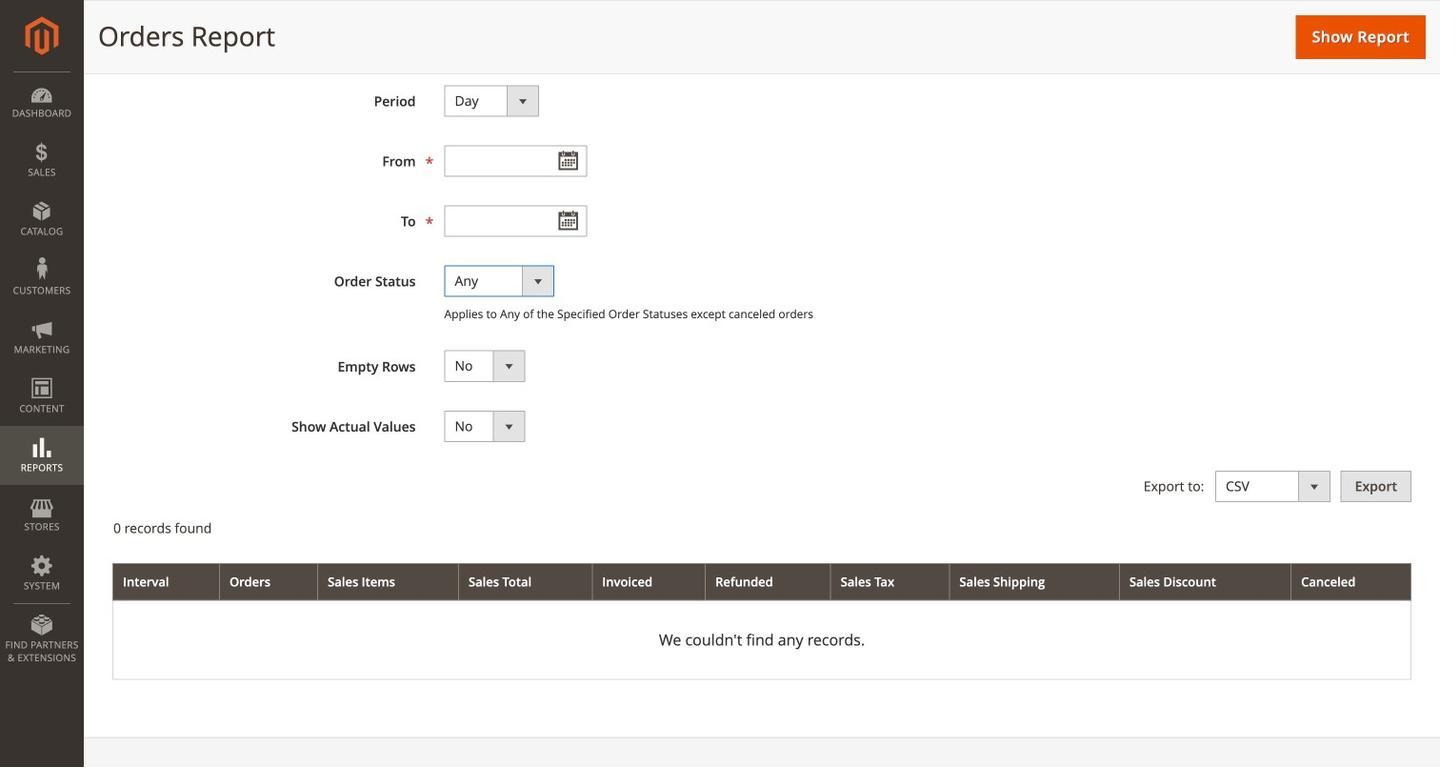 Task type: describe. For each thing, give the bounding box(es) containing it.
magento admin panel image
[[25, 16, 59, 55]]



Task type: locate. For each thing, give the bounding box(es) containing it.
None text field
[[445, 145, 588, 177]]

menu bar
[[0, 71, 84, 674]]

None text field
[[445, 205, 588, 237]]



